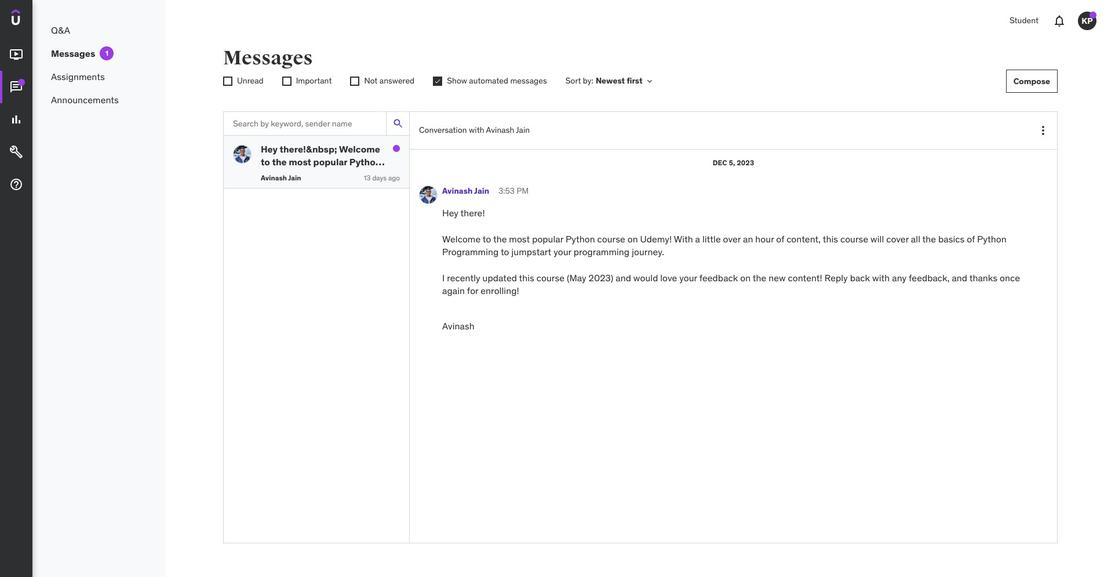 Task type: vqa. For each thing, say whether or not it's contained in the screenshot.
Chanel Bouchard LINK
no



Task type: describe. For each thing, give the bounding box(es) containing it.
1 python from the left
[[566, 233, 596, 245]]

and
[[953, 272, 968, 284]]

first
[[627, 76, 643, 86]]

an
[[744, 233, 754, 245]]

compose
[[1014, 76, 1051, 86]]

messages
[[511, 76, 547, 86]]

notifications image
[[1053, 14, 1067, 28]]

13 days ago
[[364, 173, 400, 182]]

xsmall image for not answered
[[351, 77, 360, 86]]

2 of from the left
[[968, 233, 976, 245]]

updated
[[483, 272, 517, 284]]

assignments
[[51, 71, 105, 82]]

dec
[[713, 158, 728, 167]]

1 of from the left
[[777, 233, 785, 245]]

not answered
[[364, 76, 415, 86]]

1 horizontal spatial course
[[598, 233, 626, 245]]

would
[[634, 272, 659, 284]]

programming
[[443, 246, 499, 258]]

dec 5, 2023
[[713, 158, 755, 167]]

new
[[769, 272, 786, 284]]

sort
[[566, 76, 581, 86]]

thanks
[[970, 272, 998, 284]]

3:53
[[499, 186, 515, 196]]

kp link
[[1074, 7, 1102, 35]]

with
[[674, 233, 694, 245]]

announcements link
[[32, 88, 166, 111]]

all
[[912, 233, 921, 245]]

5,
[[729, 158, 736, 167]]

show
[[447, 76, 467, 86]]

the inside 'i recently updated this course (may 2023) and would love your feedback on the new content! reply back with any feedback, and thanks once again for enrolling!'
[[753, 272, 767, 284]]

xsmall image for unread
[[223, 77, 233, 86]]

feedback,
[[910, 272, 950, 284]]

announcements
[[51, 94, 119, 105]]

hey
[[443, 207, 459, 219]]

by:
[[583, 76, 594, 86]]

xsmall image for show automated messages
[[433, 77, 443, 86]]

1 medium image from the top
[[9, 48, 23, 62]]

3:53 pm
[[499, 186, 529, 196]]

hour
[[756, 233, 775, 245]]

student link
[[1003, 7, 1046, 35]]

again
[[443, 285, 465, 297]]

automated
[[469, 76, 509, 86]]

udemy image
[[12, 9, 64, 29]]

compose link
[[1007, 70, 1059, 93]]

welcome to the most popular python course on udemy! with a little over an hour of content, this course will cover all the basics of python programming to jumpstart your programming journey.
[[443, 233, 1010, 258]]

show automated messages
[[447, 76, 547, 86]]

content,
[[787, 233, 821, 245]]

i
[[443, 272, 445, 284]]

unread
[[237, 76, 264, 86]]

with inside 'i recently updated this course (may 2023) and would love your feedback on the new content! reply back with any feedback, and thanks once again for enrolling!'
[[873, 272, 891, 284]]

once
[[1001, 272, 1021, 284]]

i recently updated this course (may 2023) and would love your feedback on the new content! reply back with any feedback, and thanks once again for enrolling!
[[443, 272, 1023, 297]]

13
[[364, 173, 371, 182]]

cover
[[887, 233, 909, 245]]

0 horizontal spatial messages
[[51, 47, 95, 59]]

reply
[[825, 272, 848, 284]]

important
[[296, 76, 332, 86]]

q&a link
[[32, 19, 166, 42]]

0 horizontal spatial the
[[494, 233, 507, 245]]

2 medium image from the top
[[9, 113, 23, 127]]

assignments link
[[32, 65, 166, 88]]

feedback
[[700, 272, 739, 284]]

this inside welcome to the most popular python course on udemy! with a little over an hour of content, this course will cover all the basics of python programming to jumpstart your programming journey.
[[823, 233, 839, 245]]

back
[[851, 272, 871, 284]]

jain inside avinash jain link
[[475, 186, 490, 196]]

conversation actions image
[[1037, 124, 1051, 137]]



Task type: locate. For each thing, give the bounding box(es) containing it.
medium image
[[9, 48, 23, 62], [9, 113, 23, 127]]

0 vertical spatial medium image
[[9, 48, 23, 62]]

python up thanks
[[978, 233, 1007, 245]]

to up programming
[[483, 233, 491, 245]]

messages up unread
[[223, 46, 313, 70]]

1 horizontal spatial jain
[[475, 186, 490, 196]]

0 horizontal spatial xsmall image
[[351, 77, 360, 86]]

python up the programming
[[566, 233, 596, 245]]

xsmall image right first on the top of the page
[[645, 77, 655, 86]]

1 horizontal spatial on
[[741, 272, 751, 284]]

1 vertical spatial this
[[519, 272, 535, 284]]

1 vertical spatial medium image
[[9, 113, 23, 127]]

newest
[[596, 76, 625, 86]]

welcome
[[443, 233, 481, 245]]

the right 'all'
[[923, 233, 937, 245]]

of right basics
[[968, 233, 976, 245]]

will
[[871, 233, 885, 245]]

on inside 'i recently updated this course (may 2023) and would love your feedback on the new content! reply back with any feedback, and thanks once again for enrolling!'
[[741, 272, 751, 284]]

content!
[[789, 272, 823, 284]]

0 horizontal spatial on
[[628, 233, 638, 245]]

medium image
[[9, 80, 23, 94], [9, 145, 23, 159], [9, 178, 23, 192]]

0 horizontal spatial jain
[[288, 173, 301, 182]]

0 horizontal spatial this
[[519, 272, 535, 284]]

1 horizontal spatial to
[[501, 246, 510, 258]]

(may
[[567, 272, 587, 284]]

3 xsmall image from the left
[[433, 77, 443, 86]]

1 medium image from the top
[[9, 80, 23, 94]]

1 vertical spatial your
[[680, 272, 698, 284]]

0 vertical spatial on
[[628, 233, 638, 245]]

0 vertical spatial with
[[469, 125, 485, 135]]

your inside 'i recently updated this course (may 2023) and would love your feedback on the new content! reply back with any feedback, and thanks once again for enrolling!'
[[680, 272, 698, 284]]

jain
[[516, 125, 530, 135], [288, 173, 301, 182], [475, 186, 490, 196]]

your
[[554, 246, 572, 258], [680, 272, 698, 284]]

messages
[[223, 46, 313, 70], [51, 47, 95, 59]]

to
[[483, 233, 491, 245], [501, 246, 510, 258]]

1 vertical spatial jain
[[288, 173, 301, 182]]

course left will
[[841, 233, 869, 245]]

student
[[1010, 15, 1039, 26]]

you have alerts image
[[1090, 12, 1097, 19]]

0 horizontal spatial with
[[469, 125, 485, 135]]

2 xsmall image from the left
[[282, 77, 292, 86]]

avinash jain
[[261, 173, 301, 182], [443, 186, 490, 196]]

Search by keyword, sender name text field
[[224, 112, 386, 135]]

2 horizontal spatial the
[[923, 233, 937, 245]]

sort by: newest first
[[566, 76, 643, 86]]

2 python from the left
[[978, 233, 1007, 245]]

2 horizontal spatial jain
[[516, 125, 530, 135]]

0 vertical spatial your
[[554, 246, 572, 258]]

pm
[[517, 186, 529, 196]]

1 vertical spatial to
[[501, 246, 510, 258]]

xsmall image
[[223, 77, 233, 86], [282, 77, 292, 86]]

kp
[[1082, 15, 1094, 26]]

popular
[[533, 233, 564, 245]]

there!
[[461, 207, 485, 219]]

this
[[823, 233, 839, 245], [519, 272, 535, 284]]

0 horizontal spatial python
[[566, 233, 596, 245]]

with
[[469, 125, 485, 135], [873, 272, 891, 284]]

a
[[696, 233, 701, 245]]

1 horizontal spatial of
[[968, 233, 976, 245]]

1 xsmall image from the left
[[645, 77, 655, 86]]

0 horizontal spatial to
[[483, 233, 491, 245]]

xsmall image left important
[[282, 77, 292, 86]]

1 horizontal spatial xsmall image
[[282, 77, 292, 86]]

programming
[[574, 246, 630, 258]]

0 horizontal spatial course
[[537, 272, 565, 284]]

0 horizontal spatial your
[[554, 246, 572, 258]]

1 horizontal spatial xsmall image
[[433, 77, 443, 86]]

this inside 'i recently updated this course (may 2023) and would love your feedback on the new content! reply back with any feedback, and thanks once again for enrolling!'
[[519, 272, 535, 284]]

0 horizontal spatial xsmall image
[[223, 77, 233, 86]]

1 horizontal spatial messages
[[223, 46, 313, 70]]

0 horizontal spatial avinash jain
[[261, 173, 301, 182]]

0 vertical spatial this
[[823, 233, 839, 245]]

1 xsmall image from the left
[[223, 77, 233, 86]]

1 vertical spatial on
[[741, 272, 751, 284]]

on inside welcome to the most popular python course on udemy! with a little over an hour of content, this course will cover all the basics of python programming to jumpstart your programming journey.
[[628, 233, 638, 245]]

this right content,
[[823, 233, 839, 245]]

1 vertical spatial avinash jain
[[443, 186, 490, 196]]

1
[[105, 49, 109, 57]]

1 horizontal spatial with
[[873, 272, 891, 284]]

course left (may
[[537, 272, 565, 284]]

the
[[494, 233, 507, 245], [923, 233, 937, 245], [753, 272, 767, 284]]

xsmall image left "not"
[[351, 77, 360, 86]]

most
[[509, 233, 530, 245]]

0 vertical spatial medium image
[[9, 80, 23, 94]]

days
[[373, 173, 387, 182]]

xsmall image left show
[[433, 77, 443, 86]]

your right love
[[680, 272, 698, 284]]

3 medium image from the top
[[9, 178, 23, 192]]

xsmall image for important
[[282, 77, 292, 86]]

enrolling!
[[481, 285, 520, 297]]

love
[[661, 272, 678, 284]]

xsmall image left unread
[[223, 77, 233, 86]]

1 horizontal spatial python
[[978, 233, 1007, 245]]

1 horizontal spatial your
[[680, 272, 698, 284]]

jain down search by keyword, sender name "text box" at the left of page
[[288, 173, 301, 182]]

the left the most
[[494, 233, 507, 245]]

2 horizontal spatial course
[[841, 233, 869, 245]]

the left new
[[753, 272, 767, 284]]

0 horizontal spatial of
[[777, 233, 785, 245]]

jain down messages
[[516, 125, 530, 135]]

course up the programming
[[598, 233, 626, 245]]

1 horizontal spatial this
[[823, 233, 839, 245]]

xsmall image
[[645, 77, 655, 86], [351, 77, 360, 86], [433, 77, 443, 86]]

not
[[364, 76, 378, 86]]

course inside 'i recently updated this course (may 2023) and would love your feedback on the new content! reply back with any feedback, and thanks once again for enrolling!'
[[537, 272, 565, 284]]

for
[[467, 285, 479, 297]]

python
[[566, 233, 596, 245], [978, 233, 1007, 245]]

1 horizontal spatial the
[[753, 272, 767, 284]]

to down the most
[[501, 246, 510, 258]]

course
[[598, 233, 626, 245], [841, 233, 869, 245], [537, 272, 565, 284]]

avinash jain link
[[443, 186, 490, 197]]

2 vertical spatial jain
[[475, 186, 490, 196]]

jain up there!
[[475, 186, 490, 196]]

any
[[893, 272, 907, 284]]

conversation with avinash jain
[[419, 125, 530, 135]]

with left "any"
[[873, 272, 891, 284]]

little
[[703, 233, 721, 245]]

on right feedback
[[741, 272, 751, 284]]

of
[[777, 233, 785, 245], [968, 233, 976, 245]]

hey there!
[[443, 207, 490, 219]]

0 vertical spatial to
[[483, 233, 491, 245]]

your inside welcome to the most popular python course on udemy! with a little over an hour of content, this course will cover all the basics of python programming to jumpstart your programming journey.
[[554, 246, 572, 258]]

on
[[628, 233, 638, 245], [741, 272, 751, 284]]

conversation
[[419, 125, 467, 135]]

2 xsmall image from the left
[[351, 77, 360, 86]]

0 vertical spatial avinash jain
[[261, 173, 301, 182]]

2023) and
[[589, 272, 632, 284]]

2 vertical spatial medium image
[[9, 178, 23, 192]]

messages up assignments on the left top of the page
[[51, 47, 95, 59]]

2 horizontal spatial xsmall image
[[645, 77, 655, 86]]

search image
[[392, 118, 404, 129]]

ago
[[389, 173, 400, 182]]

with right the conversation
[[469, 125, 485, 135]]

q&a
[[51, 24, 70, 36]]

of right hour
[[777, 233, 785, 245]]

2 medium image from the top
[[9, 145, 23, 159]]

on up journey. at the right top of page
[[628, 233, 638, 245]]

1 vertical spatial medium image
[[9, 145, 23, 159]]

over
[[724, 233, 741, 245]]

answered
[[380, 76, 415, 86]]

2023
[[737, 158, 755, 167]]

recently
[[447, 272, 481, 284]]

this down jumpstart
[[519, 272, 535, 284]]

0 vertical spatial jain
[[516, 125, 530, 135]]

your down popular
[[554, 246, 572, 258]]

avinash
[[486, 125, 515, 135], [261, 173, 287, 182], [443, 186, 473, 196], [443, 320, 475, 332]]

basics
[[939, 233, 965, 245]]

udemy!
[[641, 233, 672, 245]]

1 horizontal spatial avinash jain
[[443, 186, 490, 196]]

journey.
[[632, 246, 665, 258]]

1 vertical spatial with
[[873, 272, 891, 284]]

jumpstart
[[512, 246, 552, 258]]



